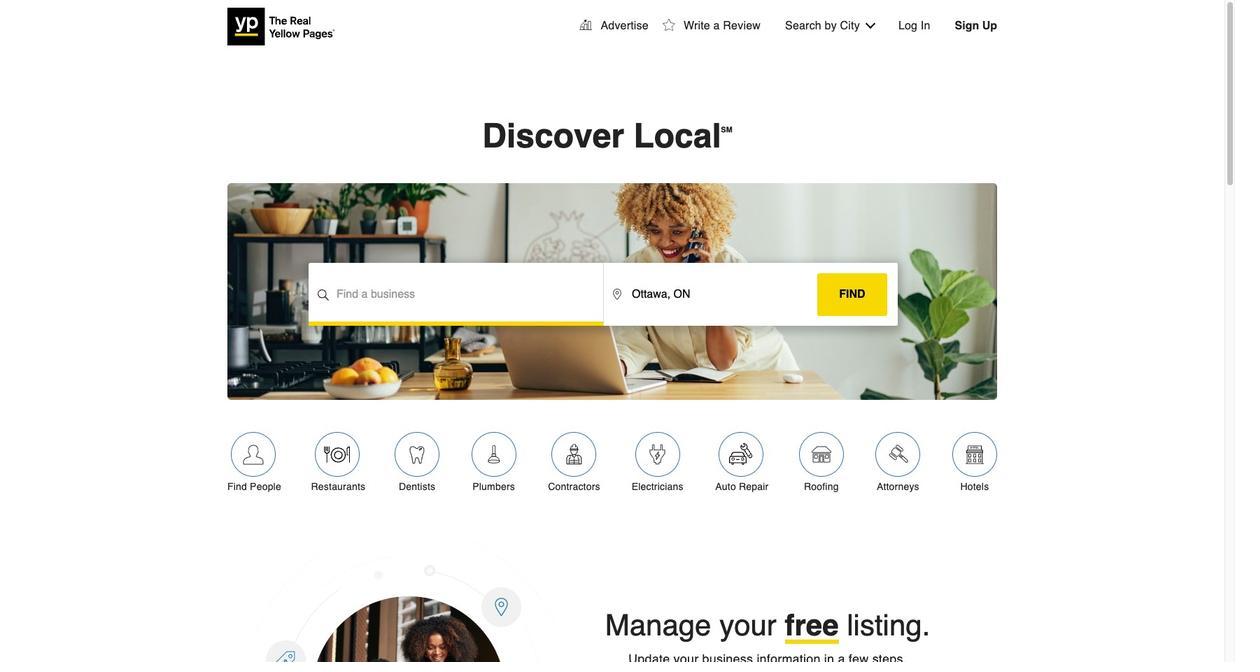Task type: vqa. For each thing, say whether or not it's contained in the screenshot.
listing. on the right of page
yes



Task type: locate. For each thing, give the bounding box(es) containing it.
find for find people
[[227, 481, 247, 493]]

find
[[839, 288, 865, 301], [227, 481, 247, 493]]

find for find
[[839, 288, 865, 301]]

plumbers link
[[471, 432, 516, 493]]

Where? text field
[[604, 263, 898, 326]]

hotels
[[960, 481, 989, 493]]

free
[[785, 609, 839, 643]]

search
[[785, 20, 821, 32]]

the real yellow pages logo image
[[227, 8, 337, 46]]

find inside button
[[839, 288, 865, 301]]

roofing
[[804, 481, 839, 493]]

0 horizontal spatial find
[[227, 481, 247, 493]]

discover
[[482, 117, 624, 155]]

local
[[634, 117, 721, 155]]

write a review link
[[663, 19, 761, 32]]

search by city
[[785, 20, 860, 32]]

auto repair link
[[715, 432, 769, 493]]

advertise
[[601, 20, 649, 32]]

up
[[982, 20, 997, 32]]

log in link
[[898, 20, 930, 32]]

contractors
[[548, 481, 600, 493]]

electricians
[[632, 481, 683, 493]]

log
[[898, 20, 917, 32]]

people
[[250, 481, 281, 493]]

by
[[825, 20, 837, 32]]

write a review
[[684, 20, 761, 32]]

1 vertical spatial find
[[227, 481, 247, 493]]

dentists
[[399, 481, 435, 493]]

discover local
[[482, 117, 731, 155]]

claim your business! many of the benefits of yp are free. image
[[257, 540, 560, 663]]

0 vertical spatial find
[[839, 288, 865, 301]]

hotels link
[[952, 432, 997, 493]]

1 horizontal spatial find
[[839, 288, 865, 301]]

auto repair
[[715, 481, 769, 493]]

manage
[[605, 609, 711, 643]]

find button
[[817, 274, 887, 316]]

℠
[[721, 125, 732, 142]]



Task type: describe. For each thing, give the bounding box(es) containing it.
find people link
[[227, 432, 281, 493]]

your
[[719, 609, 777, 643]]

find people
[[227, 481, 281, 493]]

auto
[[715, 481, 736, 493]]

advertise link
[[580, 20, 649, 32]]

write
[[684, 20, 710, 32]]

a
[[713, 20, 720, 32]]

plumbers
[[473, 481, 515, 493]]

review
[[723, 20, 761, 32]]

in
[[921, 20, 930, 32]]

contractors link
[[548, 432, 600, 493]]

sign
[[955, 20, 979, 32]]

electricians link
[[632, 432, 683, 493]]

sign up
[[955, 20, 997, 32]]

sign up link
[[955, 20, 997, 32]]

attorneys
[[877, 481, 919, 493]]

log in
[[898, 20, 930, 32]]

roofing link
[[799, 432, 844, 493]]

Find a business text field
[[309, 263, 603, 326]]

restaurants
[[311, 481, 365, 493]]

listing.
[[847, 609, 930, 643]]

manage your free listing.
[[605, 609, 930, 643]]

search by city link
[[785, 20, 874, 32]]

city
[[840, 20, 860, 32]]

repair
[[739, 481, 769, 493]]

dentists link
[[395, 432, 440, 493]]

restaurants link
[[311, 432, 365, 493]]

attorneys link
[[876, 432, 920, 493]]



